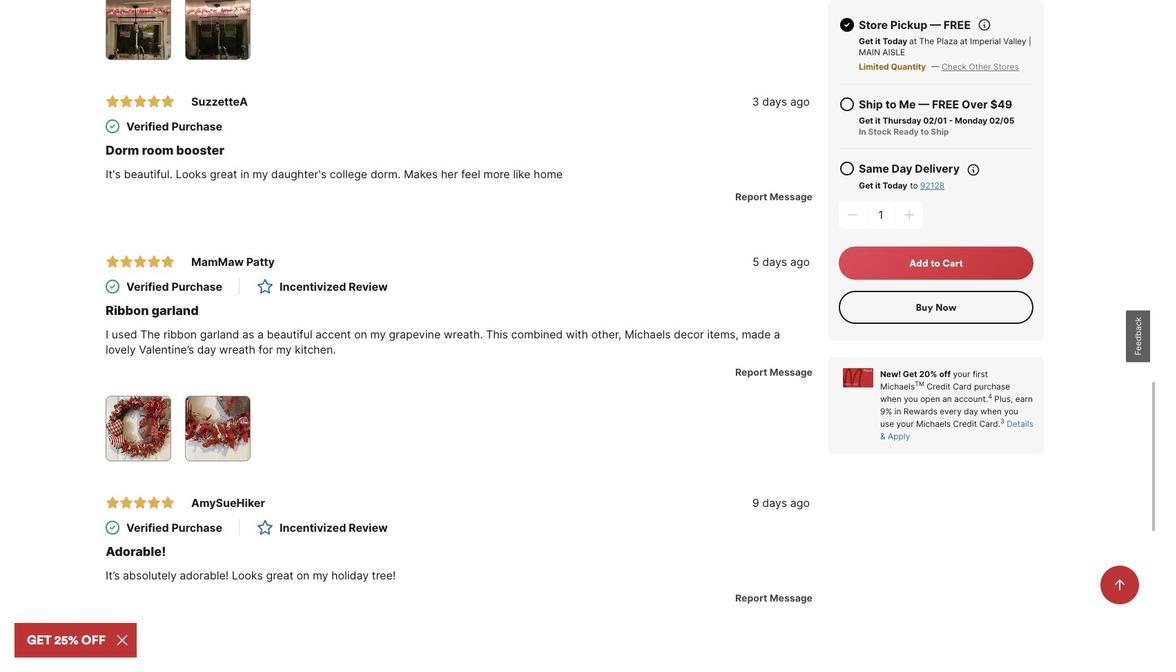 Task type: vqa. For each thing, say whether or not it's contained in the screenshot.
Art link at the top left of the page
no



Task type: describe. For each thing, give the bounding box(es) containing it.
add to cart
[[910, 257, 964, 269]]

it's beautiful.  looks great in my daughter's college dorm. makes her feel more like home
[[106, 167, 563, 181]]

verified for adorable!
[[126, 521, 169, 535]]

ship to me — free over $49
[[859, 97, 1013, 111]]

details & apply link
[[881, 419, 1034, 441]]

review for ribbon garland
[[349, 280, 388, 293]]

3 ago from the top
[[791, 496, 810, 510]]

imperial
[[971, 36, 1002, 46]]

|
[[1030, 36, 1032, 46]]

the inside i used the ribbon garland as a beautiful accent on my grapevine wreath. this combined with other, michaels decor items, made a lovely valentine's day wreath for my kitchen.
[[140, 327, 160, 341]]

5
[[753, 255, 760, 269]]

2 vertical spatial —
[[919, 97, 930, 111]]

1 purchase from the top
[[172, 119, 223, 133]]

add
[[910, 257, 929, 269]]

main
[[859, 47, 881, 57]]

to inside button
[[931, 257, 941, 269]]

3 report message from the top
[[736, 592, 813, 604]]

buy now button
[[839, 291, 1034, 324]]

to down same day delivery
[[911, 180, 919, 191]]

new! get 20% off
[[881, 369, 951, 379]]

adorable!
[[180, 568, 229, 582]]

off
[[940, 369, 951, 379]]

4
[[989, 393, 993, 400]]

get for get it today to 92128
[[859, 180, 874, 191]]

9%
[[881, 406, 893, 417]]

grapevine
[[389, 327, 441, 341]]

0 horizontal spatial looks
[[176, 167, 207, 181]]

my left grapevine
[[371, 327, 386, 341]]

$49
[[991, 97, 1013, 111]]

when inside 4 plus, earn 9% in rewards every day when you use your michaels credit card.
[[981, 406, 1003, 417]]

earn
[[1016, 394, 1034, 404]]

3 days ago
[[753, 94, 810, 108]]

michaels inside 4 plus, earn 9% in rewards every day when you use your michaels credit card.
[[917, 419, 952, 429]]

buy now
[[916, 301, 957, 314]]

like
[[513, 167, 531, 181]]

3 report from the top
[[736, 592, 768, 604]]

wreath.
[[444, 327, 483, 341]]

day inside 4 plus, earn 9% in rewards every day when you use your michaels credit card.
[[965, 406, 979, 417]]

ribbon garland
[[106, 303, 199, 318]]

in
[[859, 126, 867, 137]]

get it today at the plaza at imperial valley | main aisle
[[859, 36, 1032, 57]]

1 verified purchase from the top
[[126, 119, 223, 133]]

3 days from the top
[[763, 496, 788, 510]]

report message button for room
[[730, 190, 813, 204]]

your inside your first michaels
[[954, 369, 971, 379]]

ago for garland
[[791, 255, 810, 269]]

delivery
[[916, 162, 960, 175]]

verified purchase for ribbon garland
[[126, 280, 223, 293]]

1 rustic valentines decor image image from the left
[[106, 0, 171, 59]]

dorm
[[106, 143, 139, 157]]

your first michaels
[[881, 369, 989, 392]]

quantity
[[892, 61, 927, 72]]

report message button for garland
[[730, 365, 813, 379]]

verified purchase for adorable!
[[126, 521, 223, 535]]

0 horizontal spatial on
[[297, 568, 310, 582]]

get up tm
[[904, 369, 918, 379]]

made
[[742, 327, 771, 341]]

92128 link
[[921, 180, 945, 191]]

kitchen.
[[295, 342, 336, 356]]

every
[[941, 406, 962, 417]]

booster
[[176, 143, 225, 157]]

ship inside get it thursday 02/01 - monday 02/05 in stock ready to ship
[[932, 126, 950, 137]]

same day delivery
[[859, 162, 960, 175]]

wreath
[[219, 342, 256, 356]]

open
[[921, 394, 941, 404]]

daughter's
[[271, 167, 327, 181]]

report for garland
[[736, 366, 768, 378]]

get it thursday 02/01 - monday 02/05 in stock ready to ship
[[859, 115, 1015, 137]]

details
[[1007, 419, 1034, 429]]

purchase
[[975, 381, 1011, 392]]

92128
[[921, 180, 945, 191]]

plus,
[[995, 394, 1014, 404]]

my down beautiful
[[276, 342, 292, 356]]

credit inside 4 plus, earn 9% in rewards every day when you use your michaels credit card.
[[954, 419, 978, 429]]

college
[[330, 167, 368, 181]]

on inside i used the ribbon garland as a beautiful accent on my grapevine wreath. this combined with other, michaels decor items, made a lovely valentine's day wreath for my kitchen.
[[354, 327, 367, 341]]

today for to
[[883, 180, 908, 191]]

1 verified from the top
[[126, 119, 169, 133]]

card.
[[980, 419, 1001, 429]]

1 a from the left
[[258, 327, 264, 341]]

day
[[892, 162, 913, 175]]

incentivized review for adorable!
[[280, 521, 388, 535]]

my left daughter's
[[253, 167, 268, 181]]

it for get it today at the plaza at imperial valley | main aisle
[[876, 36, 881, 46]]

02/01
[[924, 115, 948, 126]]

3 details & apply
[[881, 418, 1034, 441]]

dorm room booster
[[106, 143, 225, 157]]

used
[[112, 327, 137, 341]]

0 vertical spatial garland
[[152, 303, 199, 318]]

more
[[484, 167, 510, 181]]

accent
[[316, 327, 351, 341]]

apply
[[889, 431, 911, 441]]

aisle
[[883, 47, 906, 57]]

account.
[[955, 394, 989, 404]]

ribbon
[[106, 303, 149, 318]]

limited quantity — check other stores
[[859, 61, 1020, 72]]

me
[[900, 97, 916, 111]]

when inside tm credit card purchase when you open an account.
[[881, 394, 902, 404]]

1 vertical spatial free
[[933, 97, 960, 111]]

ribbon
[[164, 327, 197, 341]]

an
[[943, 394, 953, 404]]

plcc card logo image
[[844, 368, 874, 388]]

stores
[[994, 61, 1020, 72]]

2 at from the left
[[961, 36, 968, 46]]

michaels inside i used the ribbon garland as a beautiful accent on my grapevine wreath. this combined with other, michaels decor items, made a lovely valentine's day wreath for my kitchen.
[[625, 327, 671, 341]]

02/05
[[990, 115, 1015, 126]]

20%
[[920, 369, 938, 379]]

to inside get it thursday 02/01 - monday 02/05 in stock ready to ship
[[921, 126, 930, 137]]

amysuehiker
[[191, 496, 265, 510]]

adorable!
[[106, 544, 166, 559]]

makes
[[404, 167, 438, 181]]

buy
[[916, 301, 934, 314]]

mammaw patty
[[191, 255, 275, 269]]

monday
[[956, 115, 988, 126]]

valentine's
[[139, 342, 194, 356]]

for
[[259, 342, 273, 356]]

get for get it today at the plaza at imperial valley | main aisle
[[859, 36, 874, 46]]



Task type: locate. For each thing, give the bounding box(es) containing it.
1 vertical spatial report message button
[[730, 365, 813, 379]]

to down 02/01
[[921, 126, 930, 137]]

incentivized review up holiday
[[280, 521, 388, 535]]

check
[[942, 61, 967, 72]]

1 incentivized from the top
[[280, 280, 346, 293]]

it
[[876, 36, 881, 46], [876, 115, 881, 126], [876, 180, 881, 191]]

1 horizontal spatial michaels
[[881, 381, 916, 392]]

verified for ribbon garland
[[126, 280, 169, 293]]

get for get it thursday 02/01 - monday 02/05 in stock ready to ship
[[859, 115, 874, 126]]

tm
[[916, 380, 925, 388]]

0 vertical spatial on
[[354, 327, 367, 341]]

1 horizontal spatial a
[[775, 327, 781, 341]]

limited
[[859, 61, 890, 72]]

it inside get it today at the plaza at imperial valley | main aisle
[[876, 36, 881, 46]]

days for room
[[763, 94, 788, 108]]

the up valentine's
[[140, 327, 160, 341]]

3 for details
[[1001, 418, 1005, 425]]

message for garland
[[770, 366, 813, 378]]

0 vertical spatial verified
[[126, 119, 169, 133]]

0 vertical spatial credit
[[927, 381, 951, 392]]

1 report message button from the top
[[730, 190, 813, 204]]

review for adorable!
[[349, 521, 388, 535]]

2 ribbon garland image image from the left
[[186, 396, 250, 461]]

1 vertical spatial credit
[[954, 419, 978, 429]]

1 horizontal spatial at
[[961, 36, 968, 46]]

you inside 4 plus, earn 9% in rewards every day when you use your michaels credit card.
[[1005, 406, 1019, 417]]

at
[[910, 36, 918, 46], [961, 36, 968, 46]]

get up in
[[859, 115, 874, 126]]

i
[[106, 327, 109, 341]]

1 vertical spatial purchase
[[172, 280, 223, 293]]

get inside get it today at the plaza at imperial valley | main aisle
[[859, 36, 874, 46]]

verified purchase up ribbon garland
[[126, 280, 223, 293]]

ago for room
[[791, 94, 810, 108]]

1 days from the top
[[763, 94, 788, 108]]

michaels left 'decor'
[[625, 327, 671, 341]]

1 horizontal spatial your
[[954, 369, 971, 379]]

4 plus, earn 9% in rewards every day when you use your michaels credit card.
[[881, 393, 1034, 429]]

at down store pickup — free
[[910, 36, 918, 46]]

1 horizontal spatial you
[[1005, 406, 1019, 417]]

1 horizontal spatial day
[[965, 406, 979, 417]]

0 horizontal spatial 3
[[753, 94, 760, 108]]

it's
[[106, 568, 120, 582]]

michaels inside your first michaels
[[881, 381, 916, 392]]

2 vertical spatial message
[[770, 592, 813, 604]]

2 report from the top
[[736, 366, 768, 378]]

to
[[886, 97, 897, 111], [921, 126, 930, 137], [911, 180, 919, 191], [931, 257, 941, 269]]

same
[[859, 162, 890, 175]]

0 vertical spatial ship
[[859, 97, 884, 111]]

it's
[[106, 167, 121, 181]]

my
[[253, 167, 268, 181], [371, 327, 386, 341], [276, 342, 292, 356], [313, 568, 328, 582]]

days for garland
[[763, 255, 788, 269]]

on
[[354, 327, 367, 341], [297, 568, 310, 582]]

2 purchase from the top
[[172, 280, 223, 293]]

2 incentivized from the top
[[280, 521, 346, 535]]

thursday
[[883, 115, 922, 126]]

day
[[197, 342, 216, 356], [965, 406, 979, 417]]

1 horizontal spatial when
[[981, 406, 1003, 417]]

1 vertical spatial incentivized review
[[280, 521, 388, 535]]

2 review from the top
[[349, 521, 388, 535]]

it down "same"
[[876, 180, 881, 191]]

0 vertical spatial verified purchase
[[126, 119, 223, 133]]

2 report message from the top
[[736, 366, 813, 378]]

ship
[[859, 97, 884, 111], [932, 126, 950, 137]]

it for get it today to 92128
[[876, 180, 881, 191]]

in for great
[[241, 167, 250, 181]]

looks down booster
[[176, 167, 207, 181]]

ready
[[894, 126, 919, 137]]

0 horizontal spatial garland
[[152, 303, 199, 318]]

2 vertical spatial purchase
[[172, 521, 223, 535]]

1 review from the top
[[349, 280, 388, 293]]

1 horizontal spatial great
[[266, 568, 294, 582]]

0 horizontal spatial the
[[140, 327, 160, 341]]

free up the plaza
[[944, 18, 972, 32]]

garland up ribbon at the left of the page
[[152, 303, 199, 318]]

2 vertical spatial report
[[736, 592, 768, 604]]

1 horizontal spatial rustic valentines decor image image
[[186, 0, 250, 59]]

incentivized review
[[280, 280, 388, 293], [280, 521, 388, 535]]

michaels
[[625, 327, 671, 341], [881, 381, 916, 392], [917, 419, 952, 429]]

in inside 4 plus, earn 9% in rewards every day when you use your michaels credit card.
[[895, 406, 902, 417]]

it up stock
[[876, 115, 881, 126]]

9
[[753, 496, 760, 510]]

day left wreath
[[197, 342, 216, 356]]

1 vertical spatial ship
[[932, 126, 950, 137]]

3 message from the top
[[770, 592, 813, 604]]

valley
[[1004, 36, 1027, 46]]

mammaw
[[191, 255, 244, 269]]

— for check
[[932, 61, 940, 72]]

verified purchase up dorm room booster at the left of page
[[126, 119, 223, 133]]

rustic valentines decor image image
[[106, 0, 171, 59], [186, 0, 250, 59]]

in left daughter's
[[241, 167, 250, 181]]

as
[[243, 327, 255, 341]]

1 vertical spatial incentivized
[[280, 521, 346, 535]]

purchase for ribbon garland
[[172, 280, 223, 293]]

report for room
[[736, 190, 768, 202]]

3 report message button from the top
[[730, 591, 813, 605]]

message
[[770, 190, 813, 202], [770, 366, 813, 378], [770, 592, 813, 604]]

get down "same"
[[859, 180, 874, 191]]

0 vertical spatial 3
[[753, 94, 760, 108]]

1 vertical spatial you
[[1005, 406, 1019, 417]]

review up accent
[[349, 280, 388, 293]]

0 vertical spatial today
[[883, 36, 908, 46]]

incentivized for adorable!
[[280, 521, 346, 535]]

michaels down new!
[[881, 381, 916, 392]]

the down store pickup — free
[[920, 36, 935, 46]]

1 vertical spatial message
[[770, 366, 813, 378]]

1 vertical spatial on
[[297, 568, 310, 582]]

2 vertical spatial ago
[[791, 496, 810, 510]]

1 horizontal spatial credit
[[954, 419, 978, 429]]

use
[[881, 419, 895, 429]]

verified up 'room'
[[126, 119, 169, 133]]

1 incentivized review from the top
[[280, 280, 388, 293]]

0 vertical spatial report
[[736, 190, 768, 202]]

1 it from the top
[[876, 36, 881, 46]]

0 vertical spatial report message button
[[730, 190, 813, 204]]

1 horizontal spatial garland
[[200, 327, 239, 341]]

on left holiday
[[297, 568, 310, 582]]

get it today to 92128
[[859, 180, 945, 191]]

Number Stepper text field
[[868, 201, 895, 229]]

credit down every
[[954, 419, 978, 429]]

2 vertical spatial verified purchase
[[126, 521, 223, 535]]

3 it from the top
[[876, 180, 881, 191]]

0 vertical spatial incentivized review
[[280, 280, 388, 293]]

new!
[[881, 369, 902, 379]]

1 vertical spatial verified
[[126, 280, 169, 293]]

1 vertical spatial your
[[897, 419, 915, 429]]

1 vertical spatial verified purchase
[[126, 280, 223, 293]]

2 verified purchase from the top
[[126, 280, 223, 293]]

2 message from the top
[[770, 366, 813, 378]]

2 vertical spatial report message button
[[730, 591, 813, 605]]

you
[[905, 394, 919, 404], [1005, 406, 1019, 417]]

2 incentivized review from the top
[[280, 521, 388, 535]]

2 report message button from the top
[[730, 365, 813, 379]]

get inside get it thursday 02/01 - monday 02/05 in stock ready to ship
[[859, 115, 874, 126]]

verified
[[126, 119, 169, 133], [126, 280, 169, 293], [126, 521, 169, 535]]

patty
[[246, 255, 275, 269]]

today
[[883, 36, 908, 46], [883, 180, 908, 191]]

i used the ribbon garland as a beautiful accent on my grapevine wreath. this combined with other, michaels decor items, made a lovely valentine's day wreath for my kitchen.
[[106, 327, 781, 356]]

1 ago from the top
[[791, 94, 810, 108]]

0 vertical spatial you
[[905, 394, 919, 404]]

1 vertical spatial looks
[[232, 568, 263, 582]]

1 horizontal spatial in
[[895, 406, 902, 417]]

credit inside tm credit card purchase when you open an account.
[[927, 381, 951, 392]]

today for at
[[883, 36, 908, 46]]

1 vertical spatial —
[[932, 61, 940, 72]]

you up rewards
[[905, 394, 919, 404]]

days
[[763, 94, 788, 108], [763, 255, 788, 269], [763, 496, 788, 510]]

0 vertical spatial when
[[881, 394, 902, 404]]

1 vertical spatial in
[[895, 406, 902, 417]]

decor
[[674, 327, 705, 341]]

to right add
[[931, 257, 941, 269]]

— right me
[[919, 97, 930, 111]]

2 vertical spatial michaels
[[917, 419, 952, 429]]

with
[[566, 327, 589, 341]]

1 vertical spatial days
[[763, 255, 788, 269]]

1 report from the top
[[736, 190, 768, 202]]

report message for room
[[736, 190, 813, 202]]

0 horizontal spatial at
[[910, 36, 918, 46]]

0 vertical spatial free
[[944, 18, 972, 32]]

-
[[950, 115, 954, 126]]

&
[[881, 431, 886, 441]]

0 horizontal spatial in
[[241, 167, 250, 181]]

tabler image
[[978, 18, 992, 32], [120, 94, 133, 108], [133, 94, 147, 108], [147, 94, 161, 108], [161, 94, 175, 108], [839, 96, 856, 113], [133, 255, 147, 269], [161, 255, 175, 269], [133, 496, 147, 510]]

it up main
[[876, 36, 881, 46]]

ship up in
[[859, 97, 884, 111]]

dorm.
[[371, 167, 401, 181]]

2 rustic valentines decor image image from the left
[[186, 0, 250, 59]]

over
[[962, 97, 989, 111]]

holiday
[[332, 568, 369, 582]]

— for free
[[931, 18, 942, 32]]

1 report message from the top
[[736, 190, 813, 202]]

items,
[[708, 327, 739, 341]]

purchase down amysuehiker
[[172, 521, 223, 535]]

0 vertical spatial great
[[210, 167, 237, 181]]

get
[[859, 36, 874, 46], [859, 115, 874, 126], [859, 180, 874, 191], [904, 369, 918, 379]]

1 horizontal spatial ship
[[932, 126, 950, 137]]

a right made
[[775, 327, 781, 341]]

feel
[[461, 167, 481, 181]]

you inside tm credit card purchase when you open an account.
[[905, 394, 919, 404]]

3 inside 3 details & apply
[[1001, 418, 1005, 425]]

day inside i used the ribbon garland as a beautiful accent on my grapevine wreath. this combined with other, michaels decor items, made a lovely valentine's day wreath for my kitchen.
[[197, 342, 216, 356]]

0 vertical spatial days
[[763, 94, 788, 108]]

free up -
[[933, 97, 960, 111]]

1 horizontal spatial 3
[[1001, 418, 1005, 425]]

report
[[736, 190, 768, 202], [736, 366, 768, 378], [736, 592, 768, 604]]

verified up ribbon garland
[[126, 280, 169, 293]]

0 vertical spatial your
[[954, 369, 971, 379]]

the inside get it today at the plaza at imperial valley | main aisle
[[920, 36, 935, 46]]

beautiful
[[267, 327, 313, 341]]

purchase for adorable!
[[172, 521, 223, 535]]

0 horizontal spatial ship
[[859, 97, 884, 111]]

1 horizontal spatial looks
[[232, 568, 263, 582]]

garland up wreath
[[200, 327, 239, 341]]

tree!
[[372, 568, 396, 582]]

message for room
[[770, 190, 813, 202]]

today down day
[[883, 180, 908, 191]]

absolutely
[[123, 568, 177, 582]]

0 horizontal spatial you
[[905, 394, 919, 404]]

your up the apply
[[897, 419, 915, 429]]

1 vertical spatial day
[[965, 406, 979, 417]]

1 today from the top
[[883, 36, 908, 46]]

2 ago from the top
[[791, 255, 810, 269]]

0 vertical spatial looks
[[176, 167, 207, 181]]

1 horizontal spatial ribbon garland image image
[[186, 396, 250, 461]]

when
[[881, 394, 902, 404], [981, 406, 1003, 417]]

other,
[[592, 327, 622, 341]]

day down account.
[[965, 406, 979, 417]]

1 horizontal spatial on
[[354, 327, 367, 341]]

1 vertical spatial report
[[736, 366, 768, 378]]

pickup
[[891, 18, 928, 32]]

0 horizontal spatial great
[[210, 167, 237, 181]]

1 ribbon garland image image from the left
[[106, 396, 171, 461]]

tabler image
[[106, 94, 120, 108], [839, 160, 856, 177], [106, 255, 120, 269], [120, 255, 133, 269], [147, 255, 161, 269], [106, 496, 120, 510], [120, 496, 133, 510], [147, 496, 161, 510], [161, 496, 175, 510]]

2 verified from the top
[[126, 280, 169, 293]]

3 verified purchase from the top
[[126, 521, 223, 535]]

review up tree!
[[349, 521, 388, 535]]

2 today from the top
[[883, 180, 908, 191]]

1 horizontal spatial the
[[920, 36, 935, 46]]

it for get it thursday 02/01 - monday 02/05 in stock ready to ship
[[876, 115, 881, 126]]

1 vertical spatial it
[[876, 115, 881, 126]]

combined
[[512, 327, 563, 341]]

2 it from the top
[[876, 115, 881, 126]]

when up card. on the right of the page
[[981, 406, 1003, 417]]

0 vertical spatial in
[[241, 167, 250, 181]]

verified purchase up adorable!
[[126, 521, 223, 535]]

store pickup — free
[[859, 18, 972, 32]]

0 vertical spatial ago
[[791, 94, 810, 108]]

1 vertical spatial the
[[140, 327, 160, 341]]

incentivized review up accent
[[280, 280, 388, 293]]

1 vertical spatial michaels
[[881, 381, 916, 392]]

get up main
[[859, 36, 874, 46]]

0 vertical spatial purchase
[[172, 119, 223, 133]]

0 vertical spatial the
[[920, 36, 935, 46]]

report message for garland
[[736, 366, 813, 378]]

looks right the adorable! at bottom left
[[232, 568, 263, 582]]

your up the card
[[954, 369, 971, 379]]

3
[[753, 94, 760, 108], [1001, 418, 1005, 425]]

open samedaydelivery details modal image
[[967, 163, 981, 177]]

0 horizontal spatial when
[[881, 394, 902, 404]]

home
[[534, 167, 563, 181]]

purchase down mammaw
[[172, 280, 223, 293]]

now
[[936, 301, 957, 314]]

5 days ago
[[753, 255, 810, 269]]

1 message from the top
[[770, 190, 813, 202]]

a right the as
[[258, 327, 264, 341]]

3 for days
[[753, 94, 760, 108]]

0 vertical spatial report message
[[736, 190, 813, 202]]

2 vertical spatial it
[[876, 180, 881, 191]]

0 horizontal spatial credit
[[927, 381, 951, 392]]

room
[[142, 143, 174, 157]]

0 vertical spatial it
[[876, 36, 881, 46]]

at right the plaza
[[961, 36, 968, 46]]

1 vertical spatial report message
[[736, 366, 813, 378]]

in for 9%
[[895, 406, 902, 417]]

tm credit card purchase when you open an account.
[[881, 380, 1011, 404]]

you down plus, at the right bottom of the page
[[1005, 406, 1019, 417]]

2 horizontal spatial michaels
[[917, 419, 952, 429]]

today up the aisle
[[883, 36, 908, 46]]

0 vertical spatial incentivized
[[280, 280, 346, 293]]

it's absolutely adorable! looks great on my holiday tree!
[[106, 568, 396, 582]]

0 vertical spatial —
[[931, 18, 942, 32]]

ribbon garland image image
[[106, 396, 171, 461], [186, 396, 250, 461]]

first
[[973, 369, 989, 379]]

cart
[[943, 257, 964, 269]]

ship down 02/01
[[932, 126, 950, 137]]

1 vertical spatial ago
[[791, 255, 810, 269]]

2 a from the left
[[775, 327, 781, 341]]

to left me
[[886, 97, 897, 111]]

when up 9%
[[881, 394, 902, 404]]

today inside get it today at the plaza at imperial valley | main aisle
[[883, 36, 908, 46]]

credit
[[927, 381, 951, 392], [954, 419, 978, 429]]

0 vertical spatial day
[[197, 342, 216, 356]]

0 horizontal spatial rustic valentines decor image image
[[106, 0, 171, 59]]

credit down off
[[927, 381, 951, 392]]

1 vertical spatial when
[[981, 406, 1003, 417]]

1 at from the left
[[910, 36, 918, 46]]

3 verified from the top
[[126, 521, 169, 535]]

incentivized review for ribbon garland
[[280, 280, 388, 293]]

0 vertical spatial review
[[349, 280, 388, 293]]

michaels down rewards
[[917, 419, 952, 429]]

2 vertical spatial days
[[763, 496, 788, 510]]

on right accent
[[354, 327, 367, 341]]

2 days from the top
[[763, 255, 788, 269]]

your inside 4 plus, earn 9% in rewards every day when you use your michaels credit card.
[[897, 419, 915, 429]]

0 horizontal spatial ribbon garland image image
[[106, 396, 171, 461]]

it inside get it thursday 02/01 - monday 02/05 in stock ready to ship
[[876, 115, 881, 126]]

in right 9%
[[895, 406, 902, 417]]

purchase up booster
[[172, 119, 223, 133]]

my left holiday
[[313, 568, 328, 582]]

incentivized up accent
[[280, 280, 346, 293]]

0 horizontal spatial day
[[197, 342, 216, 356]]

incentivized for ribbon garland
[[280, 280, 346, 293]]

rewards
[[904, 406, 938, 417]]

incentivized up holiday
[[280, 521, 346, 535]]

report message
[[736, 190, 813, 202], [736, 366, 813, 378], [736, 592, 813, 604]]

1 vertical spatial review
[[349, 521, 388, 535]]

garland inside i used the ribbon garland as a beautiful accent on my grapevine wreath. this combined with other, michaels decor items, made a lovely valentine's day wreath for my kitchen.
[[200, 327, 239, 341]]

— up the plaza
[[931, 18, 942, 32]]

your
[[954, 369, 971, 379], [897, 419, 915, 429]]

lovely
[[106, 342, 136, 356]]

beautiful.
[[124, 167, 173, 181]]

verified up adorable!
[[126, 521, 169, 535]]

3 purchase from the top
[[172, 521, 223, 535]]

1 vertical spatial 3
[[1001, 418, 1005, 425]]

the
[[920, 36, 935, 46], [140, 327, 160, 341]]

0 vertical spatial michaels
[[625, 327, 671, 341]]

— left check
[[932, 61, 940, 72]]



